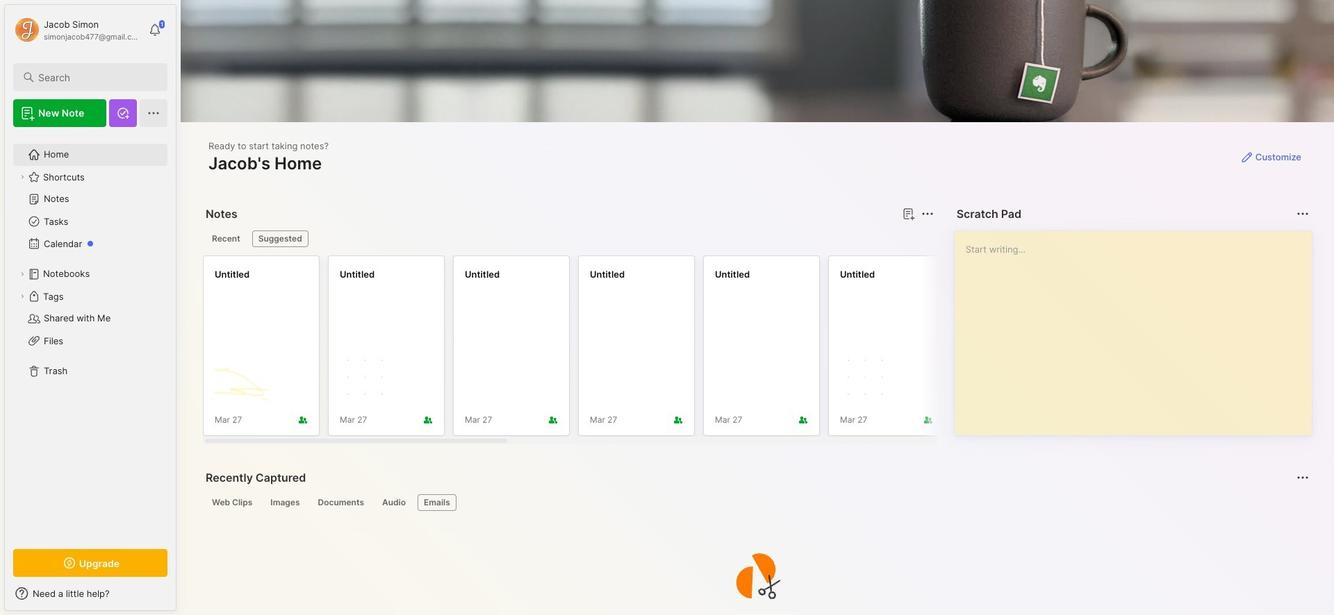 Task type: vqa. For each thing, say whether or not it's contained in the screenshot.
Study for finals 7 cell
no



Task type: locate. For each thing, give the bounding box(es) containing it.
row group
[[203, 256, 1335, 445]]

tab list
[[206, 231, 932, 247], [206, 495, 1308, 512]]

main element
[[0, 0, 181, 616]]

expand notebooks image
[[18, 270, 26, 279]]

0 vertical spatial tab list
[[206, 231, 932, 247]]

2 horizontal spatial thumbnail image
[[840, 352, 893, 405]]

2 tab list from the top
[[206, 495, 1308, 512]]

0 horizontal spatial thumbnail image
[[215, 352, 268, 405]]

More actions field
[[918, 204, 938, 224], [1294, 204, 1313, 224], [1294, 469, 1313, 488]]

Account field
[[13, 16, 142, 44]]

1 horizontal spatial thumbnail image
[[340, 352, 393, 405]]

1 thumbnail image from the left
[[215, 352, 268, 405]]

tree
[[5, 136, 176, 537]]

expand tags image
[[18, 293, 26, 301]]

1 vertical spatial tab list
[[206, 495, 1308, 512]]

tab
[[206, 231, 247, 247], [252, 231, 308, 247], [206, 495, 259, 512], [264, 495, 306, 512], [312, 495, 370, 512], [376, 495, 412, 512], [418, 495, 457, 512]]

thumbnail image
[[215, 352, 268, 405], [340, 352, 393, 405], [840, 352, 893, 405]]

more actions image
[[919, 206, 936, 222], [1295, 206, 1312, 222], [1295, 470, 1312, 487]]

None search field
[[38, 69, 155, 86]]



Task type: describe. For each thing, give the bounding box(es) containing it.
Search text field
[[38, 71, 155, 84]]

1 tab list from the top
[[206, 231, 932, 247]]

none search field inside main element
[[38, 69, 155, 86]]

3 thumbnail image from the left
[[840, 352, 893, 405]]

tree inside main element
[[5, 136, 176, 537]]

Start writing… text field
[[966, 231, 1312, 425]]

2 thumbnail image from the left
[[340, 352, 393, 405]]

WHAT'S NEW field
[[5, 583, 176, 605]]



